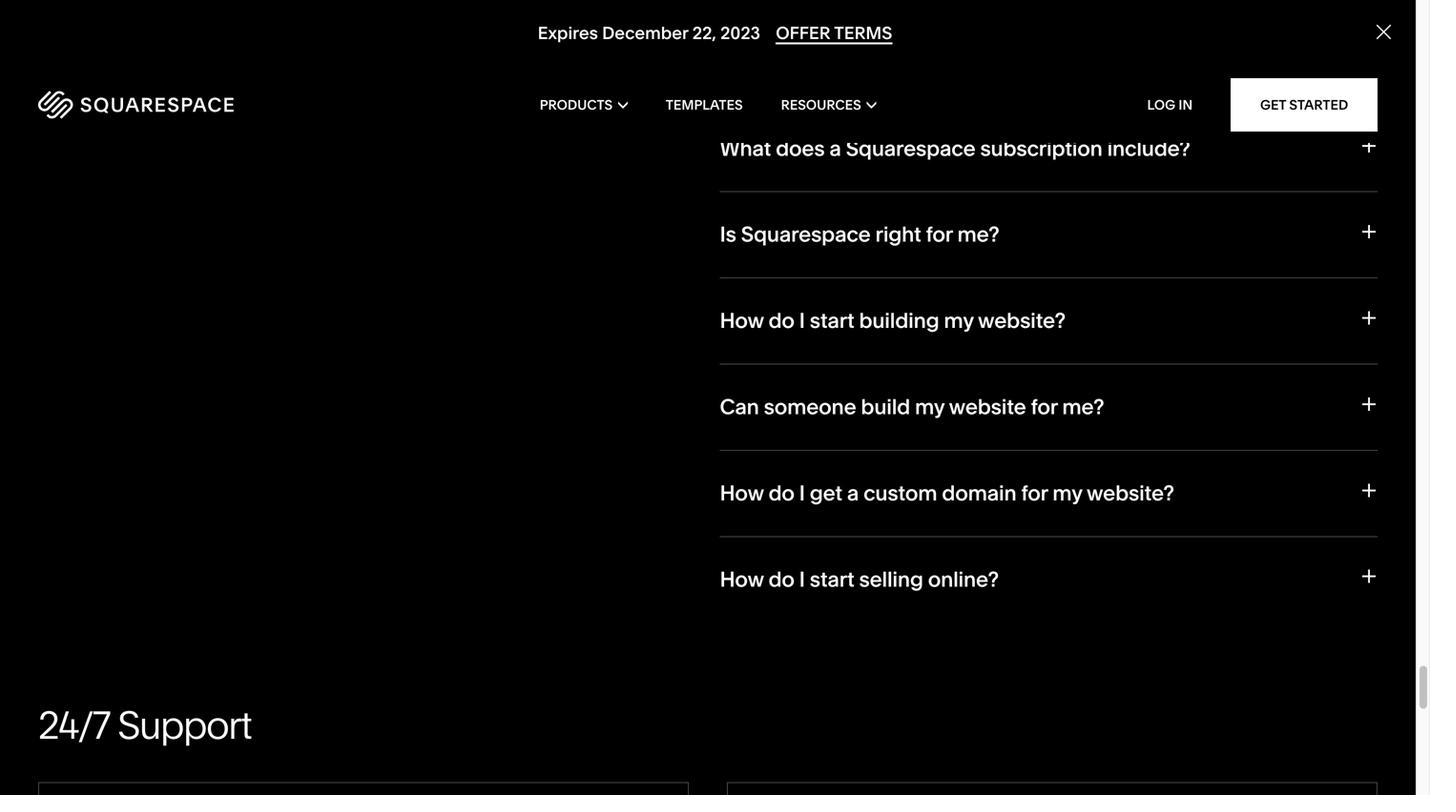 Task type: vqa. For each thing, say whether or not it's contained in the screenshot.
Terms
yes



Task type: describe. For each thing, give the bounding box(es) containing it.
is squarespace right for me? button
[[720, 192, 1378, 278]]

do for how do i start selling online?
[[769, 567, 795, 592]]

what
[[720, 135, 771, 161]]

me? inside "dropdown button"
[[1062, 394, 1104, 420]]

start for selling
[[810, 567, 855, 592]]

i for selling
[[799, 567, 805, 592]]

get
[[810, 480, 843, 506]]

i for a
[[799, 480, 805, 506]]

do for how do i start building my website?
[[769, 308, 795, 334]]

for inside "dropdown button"
[[1031, 394, 1058, 420]]

how do i get a custom domain for my website? button
[[720, 450, 1378, 537]]

22,
[[693, 23, 717, 44]]

squarespace logo link
[[38, 91, 306, 119]]

2023
[[721, 23, 761, 44]]

1 vertical spatial squarespace
[[741, 222, 871, 247]]

support
[[117, 703, 251, 749]]

selling
[[859, 567, 923, 592]]

started
[[1290, 97, 1349, 113]]

templates link
[[666, 67, 743, 143]]

0 vertical spatial squarespace
[[846, 135, 976, 161]]

1 vertical spatial a
[[847, 480, 859, 506]]

products
[[540, 97, 613, 113]]

is
[[720, 222, 736, 247]]

subscription
[[980, 135, 1103, 161]]

how for how do i start building my website?
[[720, 308, 764, 334]]

how do i get a custom domain for my website?
[[720, 480, 1175, 506]]

offer
[[776, 23, 831, 44]]

templates
[[666, 97, 743, 113]]

can
[[720, 394, 759, 420]]

resources button
[[781, 67, 876, 143]]

get
[[1261, 97, 1286, 113]]

how for how do i get a custom domain for my website?
[[720, 480, 764, 506]]

domain
[[942, 480, 1017, 506]]

get started
[[1261, 97, 1349, 113]]

build
[[861, 394, 910, 420]]

my inside dropdown button
[[1053, 480, 1083, 506]]

someone
[[764, 394, 856, 420]]

december
[[602, 23, 689, 44]]

log             in link
[[1147, 97, 1193, 113]]



Task type: locate. For each thing, give the bounding box(es) containing it.
a right get
[[847, 480, 859, 506]]

include?
[[1107, 135, 1190, 161]]

how do i start selling online? button
[[720, 537, 1378, 623]]

start
[[810, 308, 855, 334], [810, 567, 855, 592]]

my down can someone build my website for me? "dropdown button"
[[1053, 480, 1083, 506]]

i for building
[[799, 308, 805, 334]]

0 horizontal spatial a
[[830, 135, 841, 161]]

1 horizontal spatial website?
[[1087, 480, 1175, 506]]

1 i from the top
[[799, 308, 805, 334]]

24/7
[[38, 703, 110, 749]]

what does a squarespace subscription include?
[[720, 135, 1190, 161]]

2 i from the top
[[799, 480, 805, 506]]

squarespace logo image
[[38, 91, 234, 119]]

in
[[1179, 97, 1193, 113]]

2 vertical spatial my
[[1053, 480, 1083, 506]]

expires december 22, 2023
[[538, 23, 761, 44]]

my right build
[[915, 394, 945, 420]]

offer terms
[[776, 23, 893, 44]]

me? down how do i start building my website? dropdown button
[[1062, 394, 1104, 420]]

1 do from the top
[[769, 308, 795, 334]]

do inside dropdown button
[[769, 308, 795, 334]]

start left building
[[810, 308, 855, 334]]

i left "selling"
[[799, 567, 805, 592]]

expires
[[538, 23, 598, 44]]

start inside dropdown button
[[810, 308, 855, 334]]

i left get
[[799, 480, 805, 506]]

offer terms link
[[776, 23, 893, 45]]

1 vertical spatial me?
[[1062, 394, 1104, 420]]

log
[[1147, 97, 1176, 113]]

1 vertical spatial website?
[[1087, 480, 1175, 506]]

1 start from the top
[[810, 308, 855, 334]]

products button
[[540, 67, 628, 143]]

i
[[799, 308, 805, 334], [799, 480, 805, 506], [799, 567, 805, 592]]

me? inside dropdown button
[[958, 222, 1000, 247]]

my inside dropdown button
[[944, 308, 974, 334]]

3 i from the top
[[799, 567, 805, 592]]

squarespace
[[846, 135, 976, 161], [741, 222, 871, 247]]

resources
[[781, 97, 861, 113]]

0 vertical spatial for
[[926, 222, 953, 247]]

how do i start building my website? button
[[720, 278, 1378, 364]]

squarespace right is
[[741, 222, 871, 247]]

2 vertical spatial how
[[720, 567, 764, 592]]

website? inside dropdown button
[[1087, 480, 1175, 506]]

for right right
[[926, 222, 953, 247]]

is squarespace right for me?
[[720, 222, 1000, 247]]

squarespace up right
[[846, 135, 976, 161]]

website? inside dropdown button
[[978, 308, 1066, 334]]

building
[[859, 308, 939, 334]]

log             in
[[1147, 97, 1193, 113]]

do inside dropdown button
[[769, 480, 795, 506]]

0 vertical spatial a
[[830, 135, 841, 161]]

how do i start building my website?
[[720, 308, 1066, 334]]

a right does
[[830, 135, 841, 161]]

how inside dropdown button
[[720, 480, 764, 506]]

0 vertical spatial how
[[720, 308, 764, 334]]

0 vertical spatial my
[[944, 308, 974, 334]]

my right building
[[944, 308, 974, 334]]

start for building
[[810, 308, 855, 334]]

0 vertical spatial i
[[799, 308, 805, 334]]

my
[[944, 308, 974, 334], [915, 394, 945, 420], [1053, 480, 1083, 506]]

3 how from the top
[[720, 567, 764, 592]]

for right the "website"
[[1031, 394, 1058, 420]]

for
[[926, 222, 953, 247], [1031, 394, 1058, 420], [1021, 480, 1048, 506]]

1 horizontal spatial me?
[[1062, 394, 1104, 420]]

i inside dropdown button
[[799, 567, 805, 592]]

what does a squarespace subscription include? button
[[720, 105, 1378, 192]]

start inside dropdown button
[[810, 567, 855, 592]]

do
[[769, 308, 795, 334], [769, 480, 795, 506], [769, 567, 795, 592]]

1 vertical spatial how
[[720, 480, 764, 506]]

1 how from the top
[[720, 308, 764, 334]]

i inside dropdown button
[[799, 308, 805, 334]]

0 horizontal spatial me?
[[958, 222, 1000, 247]]

how inside dropdown button
[[720, 308, 764, 334]]

a
[[830, 135, 841, 161], [847, 480, 859, 506]]

terms
[[834, 23, 893, 44]]

i inside dropdown button
[[799, 480, 805, 506]]

3 do from the top
[[769, 567, 795, 592]]

1 vertical spatial start
[[810, 567, 855, 592]]

how do i start selling online?
[[720, 567, 999, 592]]

2 vertical spatial do
[[769, 567, 795, 592]]

2 vertical spatial i
[[799, 567, 805, 592]]

does
[[776, 135, 825, 161]]

do for how do i get a custom domain for my website?
[[769, 480, 795, 506]]

get started link
[[1231, 78, 1378, 132]]

1 vertical spatial do
[[769, 480, 795, 506]]

for right domain
[[1021, 480, 1048, 506]]

2 do from the top
[[769, 480, 795, 506]]

0 vertical spatial website?
[[978, 308, 1066, 334]]

0 vertical spatial start
[[810, 308, 855, 334]]

do inside dropdown button
[[769, 567, 795, 592]]

0 horizontal spatial website?
[[978, 308, 1066, 334]]

2 how from the top
[[720, 480, 764, 506]]

1 vertical spatial for
[[1031, 394, 1058, 420]]

online?
[[928, 567, 999, 592]]

website
[[949, 394, 1026, 420]]

0 vertical spatial me?
[[958, 222, 1000, 247]]

1 vertical spatial my
[[915, 394, 945, 420]]

website?
[[978, 308, 1066, 334], [1087, 480, 1175, 506]]

2 vertical spatial for
[[1021, 480, 1048, 506]]

how for how do i start selling online?
[[720, 567, 764, 592]]

1 vertical spatial i
[[799, 480, 805, 506]]

start left "selling"
[[810, 567, 855, 592]]

can someone build my website for me?
[[720, 394, 1104, 420]]

0 vertical spatial do
[[769, 308, 795, 334]]

me? right right
[[958, 222, 1000, 247]]

custom
[[864, 480, 937, 506]]

my inside "dropdown button"
[[915, 394, 945, 420]]

i up someone
[[799, 308, 805, 334]]

1 horizontal spatial a
[[847, 480, 859, 506]]

24/7 support
[[38, 703, 251, 749]]

2 start from the top
[[810, 567, 855, 592]]

me?
[[958, 222, 1000, 247], [1062, 394, 1104, 420]]

how inside dropdown button
[[720, 567, 764, 592]]

right
[[876, 222, 921, 247]]

can someone build my website for me? button
[[720, 364, 1378, 450]]

how
[[720, 308, 764, 334], [720, 480, 764, 506], [720, 567, 764, 592]]



